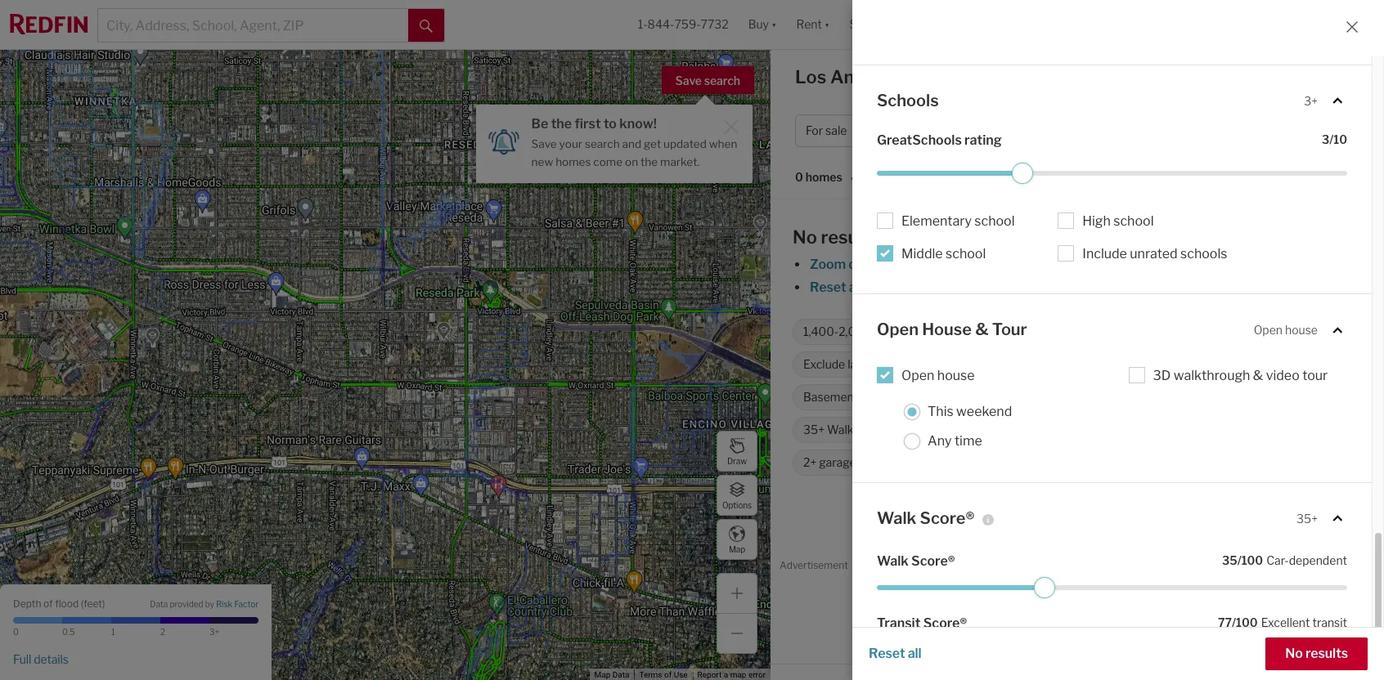 Task type: vqa. For each thing, say whether or not it's contained in the screenshot.
the bottom 0
yes



Task type: describe. For each thing, give the bounding box(es) containing it.
exclude land leases
[[804, 358, 907, 372]]

1 vertical spatial transit
[[877, 616, 921, 632]]

35
[[1223, 554, 1238, 568]]

map for map
[[729, 545, 746, 554]]

homes inside save your search and get updated when new homes come on the market.
[[556, 155, 591, 168]]

open house & tour
[[877, 320, 1028, 340]]

have view
[[902, 391, 957, 405]]

full
[[13, 653, 31, 667]]

on
[[949, 325, 965, 339]]

no results button
[[1266, 638, 1368, 671]]

& for walkthrough
[[1253, 368, 1264, 383]]

basement
[[804, 391, 859, 405]]

google image
[[4, 660, 58, 681]]

77+ transit score
[[932, 423, 1026, 437]]

a
[[724, 671, 728, 680]]

remove
[[921, 280, 968, 295]]

submit search image
[[420, 19, 433, 33]]

1 horizontal spatial transit
[[955, 423, 992, 437]]

save search button
[[662, 66, 754, 94]]

when
[[709, 137, 738, 151]]

video
[[1266, 368, 1300, 383]]

of inside zoom out reset all filters or remove one of your filters below to see more homes
[[996, 280, 1009, 295]]

(
[[81, 598, 84, 610]]

map for map data
[[594, 671, 611, 680]]

excellent
[[1262, 616, 1310, 630]]

sale
[[1032, 66, 1069, 88]]

come
[[594, 155, 623, 168]]

spots
[[859, 456, 889, 470]]

days
[[1064, 325, 1089, 339]]

transit score®
[[877, 616, 967, 632]]

risk
[[216, 600, 233, 610]]

zoom out button
[[809, 257, 870, 272]]

2 vertical spatial walk
[[877, 554, 909, 570]]

:
[[887, 171, 889, 184]]

home type
[[972, 124, 1031, 138]]

3
[[1322, 133, 1330, 147]]

for sale button
[[795, 115, 878, 147]]

results inside button
[[1306, 646, 1349, 662]]

garage
[[819, 456, 857, 470]]

terms of use link
[[639, 671, 688, 680]]

score for 35+ walk score
[[857, 423, 888, 437]]

1-
[[638, 17, 648, 31]]

2 walk score® from the top
[[877, 554, 955, 570]]

more
[[1160, 280, 1192, 295]]

)
[[102, 598, 105, 610]]

0 horizontal spatial no results
[[793, 227, 880, 248]]

redfin link
[[974, 513, 1015, 529]]

and
[[622, 137, 642, 151]]

remove hoa up to $250/month image
[[1269, 327, 1279, 337]]

0 vertical spatial no
[[793, 227, 817, 248]]

by
[[205, 600, 214, 610]]

depth
[[13, 598, 41, 610]]

for
[[1003, 66, 1028, 88]]

include
[[1083, 246, 1128, 262]]

map
[[730, 671, 747, 680]]

middle
[[902, 246, 943, 262]]

7732
[[701, 17, 729, 31]]

1-844-759-7732
[[638, 17, 729, 31]]

all inside button
[[908, 646, 922, 662]]

35 /100 car-dependent
[[1223, 554, 1348, 568]]

options button
[[717, 475, 758, 516]]

type
[[1007, 124, 1031, 138]]

search inside 'save search' button
[[704, 74, 741, 88]]

communities
[[1117, 358, 1186, 372]]

2
[[160, 628, 165, 637]]

77 /100 excellent transit
[[1218, 616, 1348, 630]]

& for house
[[976, 320, 989, 340]]

1 vertical spatial redfin
[[974, 513, 1015, 529]]

35+ walk score
[[804, 423, 888, 437]]

leases
[[873, 358, 907, 372]]

out
[[849, 257, 870, 272]]

1 horizontal spatial house
[[1286, 323, 1318, 337]]

this weekend
[[928, 404, 1012, 420]]

exclude for exclude 55+ communities
[[1049, 358, 1091, 372]]

map data button
[[594, 670, 630, 681]]

•
[[851, 172, 854, 185]]

weekend
[[957, 404, 1012, 420]]

score® for transit
[[924, 616, 967, 632]]

data inside map data button
[[613, 671, 630, 680]]

recommended button
[[889, 170, 988, 185]]

the inside save your search and get updated when new homes come on the market.
[[641, 155, 658, 168]]

55+
[[1093, 358, 1114, 372]]

0 vertical spatial results
[[821, 227, 880, 248]]

map button
[[717, 520, 758, 561]]

report for report a map error
[[698, 671, 722, 680]]

greatschools rating
[[877, 133, 1002, 148]]

draw button
[[717, 431, 758, 472]]

reset inside button
[[869, 646, 905, 662]]

0 vertical spatial walk
[[827, 423, 854, 437]]

ad
[[1366, 563, 1376, 572]]

open up have
[[902, 368, 935, 383]]

report a map error
[[698, 671, 766, 680]]

advertisement
[[780, 560, 848, 572]]

ft.
[[892, 325, 903, 339]]

0 horizontal spatial house
[[938, 368, 975, 383]]

feet
[[84, 598, 102, 610]]

home type button
[[961, 115, 1062, 147]]

/10
[[1330, 133, 1348, 147]]

be the first to know! dialog
[[476, 95, 752, 183]]

3d walkthrough & video tour
[[1153, 368, 1328, 383]]

on redfin less than 7 days
[[949, 325, 1089, 339]]

new
[[532, 155, 553, 168]]

time
[[955, 434, 983, 449]]

report for report ad
[[1340, 563, 1364, 572]]

report ad
[[1340, 563, 1376, 572]]

price button
[[885, 115, 955, 147]]

below
[[1080, 280, 1117, 295]]

exclude 55+ communities
[[1049, 358, 1186, 372]]

save search
[[676, 74, 741, 88]]

3 /10
[[1322, 133, 1348, 147]]

less
[[1005, 325, 1026, 339]]

error
[[749, 671, 766, 680]]

private pool
[[1232, 358, 1296, 372]]

ad region
[[780, 573, 1376, 647]]

0 vertical spatial redfin
[[967, 325, 1002, 339]]

open up private pool
[[1254, 323, 1283, 337]]

3d
[[1153, 368, 1171, 383]]

0 horizontal spatial open house
[[902, 368, 975, 383]]

remove 1,400-2,000 sq. ft. image
[[913, 327, 923, 337]]

see
[[1135, 280, 1157, 295]]

sort
[[863, 171, 887, 184]]



Task type: locate. For each thing, give the bounding box(es) containing it.
the right on on the left top of page
[[641, 155, 658, 168]]

all
[[849, 280, 863, 295], [908, 646, 922, 662]]

open house up pool
[[1254, 323, 1318, 337]]

all inside zoom out reset all filters or remove one of your filters below to see more homes
[[849, 280, 863, 295]]

angeles,
[[831, 66, 905, 88]]

no inside button
[[1286, 646, 1303, 662]]

1 vertical spatial results
[[1306, 646, 1349, 662]]

los
[[795, 66, 827, 88]]

0 vertical spatial 3+
[[1305, 94, 1318, 108]]

no results inside button
[[1286, 646, 1349, 662]]

0 vertical spatial map
[[729, 545, 746, 554]]

of for terms of use
[[664, 671, 672, 680]]

save down 759-
[[676, 74, 702, 88]]

1 horizontal spatial results
[[1306, 646, 1349, 662]]

exclude
[[804, 358, 846, 372], [1049, 358, 1091, 372]]

1 horizontal spatial open house
[[1254, 323, 1318, 337]]

no up zoom
[[793, 227, 817, 248]]

None range field
[[877, 163, 1348, 184], [877, 578, 1348, 599], [877, 640, 1348, 661], [877, 163, 1348, 184], [877, 578, 1348, 599], [877, 640, 1348, 661]]

0 vertical spatial all
[[849, 280, 863, 295]]

high
[[1083, 214, 1111, 229]]

school right elementary
[[975, 214, 1015, 229]]

score down weekend
[[994, 423, 1026, 437]]

0 horizontal spatial all
[[849, 280, 863, 295]]

0 horizontal spatial the
[[551, 116, 572, 132]]

of left 'use'
[[664, 671, 672, 680]]

open house up view
[[902, 368, 975, 383]]

schools
[[877, 90, 939, 110]]

all down transit score®
[[908, 646, 922, 662]]

0 vertical spatial open house
[[1254, 323, 1318, 337]]

1 horizontal spatial map
[[729, 545, 746, 554]]

walk down spots
[[877, 509, 917, 528]]

map left terms
[[594, 671, 611, 680]]

school right high
[[1114, 214, 1154, 229]]

report left ad
[[1340, 563, 1364, 572]]

to inside dialog
[[604, 116, 617, 132]]

$250/month
[[1191, 325, 1260, 339]]

0 vertical spatial 35+
[[804, 423, 825, 437]]

1 vertical spatial homes
[[806, 171, 843, 184]]

2 vertical spatial to
[[1178, 325, 1189, 339]]

score® for walk
[[912, 554, 955, 570]]

data left terms
[[613, 671, 630, 680]]

search
[[704, 74, 741, 88], [585, 137, 620, 151]]

hoa up to $250/month
[[1134, 325, 1260, 339]]

1 vertical spatial your
[[1012, 280, 1039, 295]]

greatschools
[[877, 133, 962, 148]]

0 vertical spatial save
[[676, 74, 702, 88]]

no results up zoom out button
[[793, 227, 880, 248]]

0 horizontal spatial 3+
[[209, 628, 219, 637]]

search inside save your search and get updated when new homes come on the market.
[[585, 137, 620, 151]]

77+
[[932, 423, 953, 437]]

score for 77+ transit score
[[994, 423, 1026, 437]]

0 inside 0 homes •
[[795, 171, 803, 184]]

1 vertical spatial data
[[613, 671, 630, 680]]

your inside zoom out reset all filters or remove one of your filters below to see more homes
[[1012, 280, 1039, 295]]

homes
[[556, 155, 591, 168], [806, 171, 843, 184], [1195, 280, 1237, 295]]

school down elementary school
[[946, 246, 986, 262]]

/100 for transit score®
[[1232, 616, 1258, 630]]

exclude down 1,400-
[[804, 358, 846, 372]]

1 vertical spatial the
[[641, 155, 658, 168]]

0 horizontal spatial search
[[585, 137, 620, 151]]

map region
[[0, 0, 824, 681]]

1 vertical spatial open house
[[902, 368, 975, 383]]

0 horizontal spatial data
[[150, 600, 168, 610]]

1 vertical spatial report
[[698, 671, 722, 680]]

1 filters from the left
[[866, 280, 902, 295]]

1 vertical spatial search
[[585, 137, 620, 151]]

7
[[1055, 325, 1062, 339]]

0 vertical spatial score®
[[920, 509, 975, 528]]

school for middle school
[[946, 246, 986, 262]]

1 horizontal spatial 35+
[[1297, 512, 1318, 526]]

1 horizontal spatial exclude
[[1049, 358, 1091, 372]]

1 horizontal spatial save
[[676, 74, 702, 88]]

walk up garage
[[827, 423, 854, 437]]

details
[[34, 653, 69, 667]]

tour
[[992, 320, 1028, 340]]

reset inside zoom out reset all filters or remove one of your filters below to see more homes
[[810, 280, 847, 295]]

of right the one
[[996, 280, 1009, 295]]

your right the one
[[1012, 280, 1039, 295]]

exclude down "days"
[[1049, 358, 1091, 372]]

/100 left car-
[[1238, 554, 1264, 568]]

0 horizontal spatial exclude
[[804, 358, 846, 372]]

score
[[857, 423, 888, 437], [994, 423, 1026, 437]]

no down excellent on the bottom
[[1286, 646, 1303, 662]]

walk up transit score®
[[877, 554, 909, 570]]

0 horizontal spatial score
[[857, 423, 888, 437]]

save
[[676, 74, 702, 88], [532, 137, 557, 151]]

search down 7732
[[704, 74, 741, 88]]

35+ up 2+
[[804, 423, 825, 437]]

score up spots
[[857, 423, 888, 437]]

view
[[932, 391, 957, 405]]

0 vertical spatial homes
[[556, 155, 591, 168]]

sq.
[[874, 325, 889, 339]]

1 horizontal spatial no results
[[1286, 646, 1349, 662]]

homes left •
[[806, 171, 843, 184]]

data provided by risk factor
[[150, 600, 259, 610]]

1,400-2,000 sq. ft.
[[804, 325, 903, 339]]

1 vertical spatial &
[[1253, 368, 1264, 383]]

of left flood at the left bottom of page
[[43, 598, 53, 610]]

updated
[[664, 137, 707, 151]]

for sale
[[806, 124, 847, 138]]

to right up
[[1178, 325, 1189, 339]]

zoom
[[810, 257, 846, 272]]

1 vertical spatial walk
[[877, 509, 917, 528]]

1,400-
[[804, 325, 839, 339]]

0 vertical spatial your
[[559, 137, 583, 151]]

than
[[1028, 325, 1052, 339]]

1 horizontal spatial report
[[1340, 563, 1364, 572]]

1 horizontal spatial data
[[613, 671, 630, 680]]

0 horizontal spatial map
[[594, 671, 611, 680]]

transit
[[955, 423, 992, 437], [877, 616, 921, 632]]

your down first in the left of the page
[[559, 137, 583, 151]]

school
[[975, 214, 1015, 229], [1114, 214, 1154, 229], [946, 246, 986, 262]]

provided
[[170, 600, 203, 610]]

0 vertical spatial of
[[996, 280, 1009, 295]]

remove exclude 55+ communities image
[[1196, 360, 1206, 370]]

sale
[[826, 124, 847, 138]]

0 horizontal spatial of
[[43, 598, 53, 610]]

have
[[902, 391, 929, 405]]

land
[[848, 358, 871, 372]]

0 horizontal spatial save
[[532, 137, 557, 151]]

save inside save your search and get updated when new homes come on the market.
[[532, 137, 557, 151]]

use
[[674, 671, 688, 680]]

35+ for 35+
[[1297, 512, 1318, 526]]

1 score from the left
[[857, 423, 888, 437]]

to right first in the left of the page
[[604, 116, 617, 132]]

no results down transit
[[1286, 646, 1349, 662]]

1 horizontal spatial homes
[[806, 171, 843, 184]]

2 score from the left
[[994, 423, 1026, 437]]

1 vertical spatial save
[[532, 137, 557, 151]]

0 up full
[[13, 628, 19, 637]]

options
[[723, 500, 752, 510]]

1 horizontal spatial score
[[994, 423, 1026, 437]]

0 horizontal spatial &
[[976, 320, 989, 340]]

1 exclude from the left
[[804, 358, 846, 372]]

filters left or
[[866, 280, 902, 295]]

to
[[604, 116, 617, 132], [1120, 280, 1133, 295], [1178, 325, 1189, 339]]

filters left below
[[1042, 280, 1077, 295]]

transit down this weekend
[[955, 423, 992, 437]]

35+ for 35+ walk score
[[804, 423, 825, 437]]

up
[[1162, 325, 1175, 339]]

0 horizontal spatial reset
[[810, 280, 847, 295]]

0 for 0
[[13, 628, 19, 637]]

get
[[644, 137, 661, 151]]

1 walk score® from the top
[[877, 509, 975, 528]]

2 vertical spatial of
[[664, 671, 672, 680]]

0 vertical spatial reset
[[810, 280, 847, 295]]

/100 for walk score®
[[1238, 554, 1264, 568]]

be the first to know!
[[532, 116, 657, 132]]

0 vertical spatial data
[[150, 600, 168, 610]]

private
[[1232, 358, 1270, 372]]

0.5
[[62, 628, 75, 637]]

1 vertical spatial house
[[938, 368, 975, 383]]

3+
[[1305, 94, 1318, 108], [209, 628, 219, 637]]

to inside zoom out reset all filters or remove one of your filters below to see more homes
[[1120, 280, 1133, 295]]

0 for 0 homes •
[[795, 171, 803, 184]]

759-
[[675, 17, 701, 31]]

score®
[[920, 509, 975, 528], [912, 554, 955, 570], [924, 616, 967, 632]]

0 vertical spatial &
[[976, 320, 989, 340]]

homes inside 0 homes •
[[806, 171, 843, 184]]

school for elementary school
[[975, 214, 1015, 229]]

1
[[111, 628, 115, 637]]

market.
[[660, 155, 700, 168]]

price
[[896, 124, 924, 138]]

results down transit
[[1306, 646, 1349, 662]]

1 vertical spatial no
[[1286, 646, 1303, 662]]

1 vertical spatial to
[[1120, 280, 1133, 295]]

1 vertical spatial 35+
[[1297, 512, 1318, 526]]

of for depth of flood ( feet )
[[43, 598, 53, 610]]

35+ up dependent
[[1297, 512, 1318, 526]]

save for save your search and get updated when new homes come on the market.
[[532, 137, 557, 151]]

2 exclude from the left
[[1049, 358, 1091, 372]]

no
[[793, 227, 817, 248], [1286, 646, 1303, 662]]

1 horizontal spatial filters
[[1042, 280, 1077, 295]]

1 vertical spatial of
[[43, 598, 53, 610]]

0 horizontal spatial transit
[[877, 616, 921, 632]]

2 vertical spatial homes
[[1195, 280, 1237, 295]]

report inside button
[[1340, 563, 1364, 572]]

reset down transit score®
[[869, 646, 905, 662]]

walk score® up transit score®
[[877, 554, 955, 570]]

City, Address, School, Agent, ZIP search field
[[98, 9, 408, 42]]

1 horizontal spatial &
[[1253, 368, 1264, 383]]

0 vertical spatial to
[[604, 116, 617, 132]]

save inside button
[[676, 74, 702, 88]]

1 vertical spatial /100
[[1232, 616, 1258, 630]]

sort :
[[863, 171, 889, 184]]

0 horizontal spatial filters
[[866, 280, 902, 295]]

1 horizontal spatial no
[[1286, 646, 1303, 662]]

zoom out reset all filters or remove one of your filters below to see more homes
[[810, 257, 1237, 295]]

homes down the schools
[[1195, 280, 1237, 295]]

terms of use
[[639, 671, 688, 680]]

homes inside zoom out reset all filters or remove one of your filters below to see more homes
[[1195, 280, 1237, 295]]

1 horizontal spatial the
[[641, 155, 658, 168]]

your inside save your search and get updated when new homes come on the market.
[[559, 137, 583, 151]]

2 vertical spatial score®
[[924, 616, 967, 632]]

2 horizontal spatial of
[[996, 280, 1009, 295]]

results
[[821, 227, 880, 248], [1306, 646, 1349, 662]]

save for save search
[[676, 74, 702, 88]]

one
[[970, 280, 994, 295]]

transit up reset all
[[877, 616, 921, 632]]

0 vertical spatial search
[[704, 74, 741, 88]]

school for high school
[[1114, 214, 1154, 229]]

1 vertical spatial all
[[908, 646, 922, 662]]

map
[[729, 545, 746, 554], [594, 671, 611, 680]]

house up view
[[938, 368, 975, 383]]

1 vertical spatial no results
[[1286, 646, 1349, 662]]

walk score® down spots
[[877, 509, 975, 528]]

to left see
[[1120, 280, 1133, 295]]

reset all button
[[869, 638, 922, 671]]

1 horizontal spatial 0
[[795, 171, 803, 184]]

844-
[[648, 17, 675, 31]]

0 homes •
[[795, 171, 854, 185]]

search up come
[[585, 137, 620, 151]]

1 horizontal spatial reset
[[869, 646, 905, 662]]

0 vertical spatial report
[[1340, 563, 1364, 572]]

house right remove hoa up to $250/month image at the top right of the page
[[1286, 323, 1318, 337]]

2 filters from the left
[[1042, 280, 1077, 295]]

exclude for exclude land leases
[[804, 358, 846, 372]]

homes right new at the left of page
[[556, 155, 591, 168]]

hoa
[[1134, 325, 1159, 339]]

/100 left excellent on the bottom
[[1232, 616, 1258, 630]]

know!
[[620, 116, 657, 132]]

tour
[[1303, 368, 1328, 383]]

1 vertical spatial walk score®
[[877, 554, 955, 570]]

save up new at the left of page
[[532, 137, 557, 151]]

open up leases
[[877, 320, 919, 340]]

35+
[[804, 423, 825, 437], [1297, 512, 1318, 526]]

0 horizontal spatial 0
[[13, 628, 19, 637]]

0 horizontal spatial your
[[559, 137, 583, 151]]

walkthrough
[[1174, 368, 1251, 383]]

1 horizontal spatial 3+
[[1305, 94, 1318, 108]]

report ad button
[[1340, 563, 1376, 575]]

0 vertical spatial walk score®
[[877, 509, 975, 528]]

0 horizontal spatial homes
[[556, 155, 591, 168]]

1 vertical spatial 3+
[[209, 628, 219, 637]]

pool
[[1273, 358, 1296, 372]]

no results
[[793, 227, 880, 248], [1286, 646, 1349, 662]]

ca
[[909, 66, 935, 88]]

homes
[[939, 66, 999, 88]]

the right be
[[551, 116, 572, 132]]

0 horizontal spatial no
[[793, 227, 817, 248]]

save your search and get updated when new homes come on the market.
[[532, 137, 738, 168]]

all down out
[[849, 280, 863, 295]]

& right on
[[976, 320, 989, 340]]

reset all
[[869, 646, 922, 662]]

map down options
[[729, 545, 746, 554]]

1 horizontal spatial search
[[704, 74, 741, 88]]

data left provided
[[150, 600, 168, 610]]

for
[[806, 124, 823, 138]]

0 horizontal spatial 35+
[[804, 423, 825, 437]]

0 vertical spatial the
[[551, 116, 572, 132]]

&
[[976, 320, 989, 340], [1253, 368, 1264, 383]]

0 vertical spatial 0
[[795, 171, 803, 184]]

results up out
[[821, 227, 880, 248]]

2 horizontal spatial to
[[1178, 325, 1189, 339]]

1 horizontal spatial all
[[908, 646, 922, 662]]

include unrated schools
[[1083, 246, 1228, 262]]

dependent
[[1289, 554, 1348, 568]]

1 horizontal spatial to
[[1120, 280, 1133, 295]]

0 horizontal spatial report
[[698, 671, 722, 680]]

reset down zoom
[[810, 280, 847, 295]]

0 left •
[[795, 171, 803, 184]]

report left a
[[698, 671, 722, 680]]

& left the video
[[1253, 368, 1264, 383]]

flood
[[55, 598, 79, 610]]

0 vertical spatial /100
[[1238, 554, 1264, 568]]

this
[[928, 404, 954, 420]]

rating
[[965, 133, 1002, 148]]



